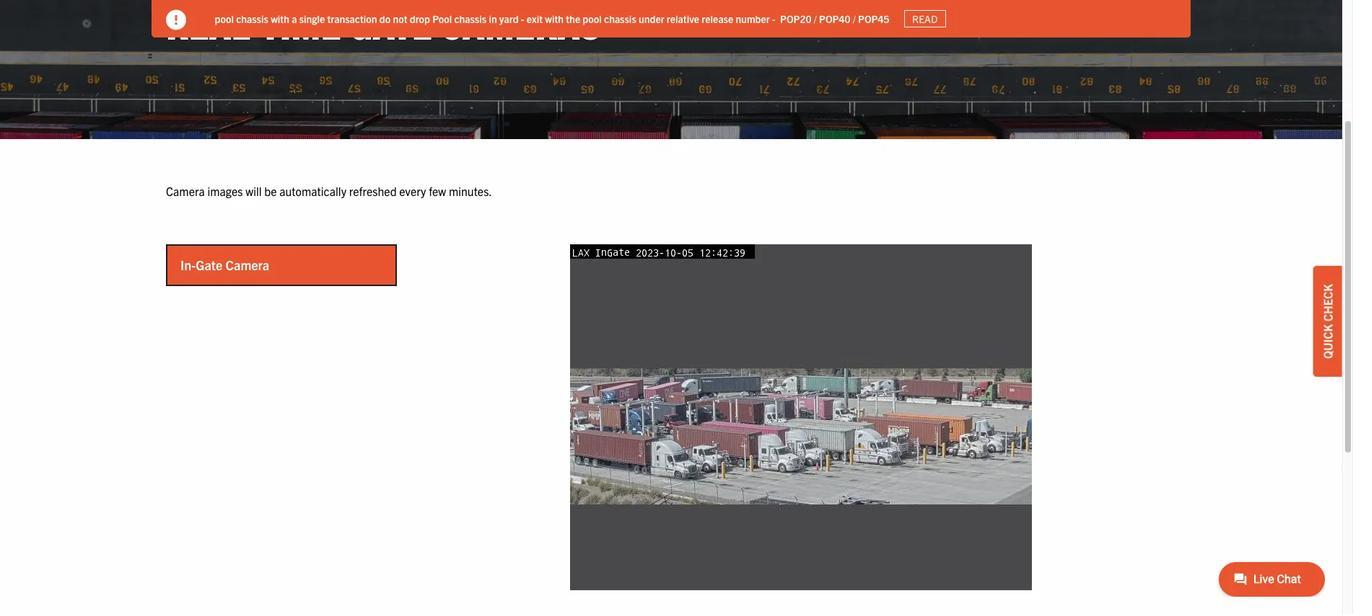 Task type: describe. For each thing, give the bounding box(es) containing it.
pool chassis with a single transaction  do not drop pool chassis in yard -  exit with the pool chassis under relative release number -  pop20 / pop40 / pop45
[[215, 12, 890, 25]]

gate
[[196, 257, 223, 273]]

in-
[[180, 257, 196, 273]]

images
[[207, 184, 243, 199]]

2 chassis from the left
[[455, 12, 487, 25]]

refreshed
[[349, 184, 397, 199]]

drop
[[410, 12, 431, 25]]

number
[[736, 12, 770, 25]]

in
[[489, 12, 497, 25]]

automatically
[[279, 184, 346, 199]]

yard
[[500, 12, 519, 25]]

pop40
[[820, 12, 851, 25]]

1 with from the left
[[271, 12, 290, 25]]

will
[[246, 184, 262, 199]]

1 - from the left
[[521, 12, 525, 25]]

camera images will be automatically refreshed every few minutes.
[[166, 184, 492, 199]]

3 chassis from the left
[[604, 12, 637, 25]]

be
[[264, 184, 277, 199]]

2 / from the left
[[853, 12, 856, 25]]

2 - from the left
[[772, 12, 776, 25]]

every
[[399, 184, 426, 199]]

read link
[[904, 10, 946, 28]]

under
[[639, 12, 665, 25]]

1 chassis from the left
[[236, 12, 269, 25]]

2 pool from the left
[[583, 12, 602, 25]]

relative
[[667, 12, 700, 25]]

in-gate camera link
[[167, 246, 396, 285]]

the
[[566, 12, 581, 25]]

release
[[702, 12, 734, 25]]



Task type: vqa. For each thing, say whether or not it's contained in the screenshot.
aql
no



Task type: locate. For each thing, give the bounding box(es) containing it.
0 horizontal spatial /
[[814, 12, 817, 25]]

/
[[814, 12, 817, 25], [853, 12, 856, 25]]

in-gate camera
[[180, 257, 269, 273]]

single
[[300, 12, 325, 25]]

0 horizontal spatial camera
[[166, 184, 205, 199]]

1 pool from the left
[[215, 12, 234, 25]]

/ left pop45
[[853, 12, 856, 25]]

solid image
[[166, 10, 186, 30]]

1 vertical spatial camera
[[226, 257, 269, 273]]

quick
[[1321, 325, 1335, 359]]

1 / from the left
[[814, 12, 817, 25]]

check
[[1321, 284, 1335, 322]]

quick check link
[[1314, 266, 1342, 377]]

pool
[[433, 12, 452, 25]]

do
[[380, 12, 391, 25]]

pool right the
[[583, 12, 602, 25]]

minutes.
[[449, 184, 492, 199]]

in-gate camera image
[[570, 245, 1032, 591]]

chassis left "in"
[[455, 12, 487, 25]]

0 horizontal spatial chassis
[[236, 12, 269, 25]]

1 horizontal spatial pool
[[583, 12, 602, 25]]

read
[[913, 12, 938, 25]]

pool
[[215, 12, 234, 25], [583, 12, 602, 25]]

transaction
[[328, 12, 378, 25]]

2 horizontal spatial chassis
[[604, 12, 637, 25]]

pool right solid icon
[[215, 12, 234, 25]]

pop20
[[781, 12, 812, 25]]

/ left "pop40"
[[814, 12, 817, 25]]

not
[[393, 12, 408, 25]]

quick check
[[1321, 284, 1335, 359]]

a
[[292, 12, 297, 25]]

1 horizontal spatial /
[[853, 12, 856, 25]]

with left the
[[545, 12, 564, 25]]

2 with from the left
[[545, 12, 564, 25]]

1 horizontal spatial with
[[545, 12, 564, 25]]

0 vertical spatial camera
[[166, 184, 205, 199]]

chassis
[[236, 12, 269, 25], [455, 12, 487, 25], [604, 12, 637, 25]]

0 horizontal spatial -
[[521, 12, 525, 25]]

- left exit
[[521, 12, 525, 25]]

few
[[429, 184, 446, 199]]

chassis left a
[[236, 12, 269, 25]]

-
[[521, 12, 525, 25], [772, 12, 776, 25]]

with
[[271, 12, 290, 25], [545, 12, 564, 25]]

1 horizontal spatial -
[[772, 12, 776, 25]]

camera left the "images" on the left top of page
[[166, 184, 205, 199]]

pop45
[[858, 12, 890, 25]]

0 horizontal spatial with
[[271, 12, 290, 25]]

- right number
[[772, 12, 776, 25]]

chassis left under
[[604, 12, 637, 25]]

camera
[[166, 184, 205, 199], [226, 257, 269, 273]]

with left a
[[271, 12, 290, 25]]

camera right "gate"
[[226, 257, 269, 273]]

in-gate camera main content
[[152, 183, 1191, 591]]

exit
[[527, 12, 543, 25]]

1 horizontal spatial chassis
[[455, 12, 487, 25]]

1 horizontal spatial camera
[[226, 257, 269, 273]]

0 horizontal spatial pool
[[215, 12, 234, 25]]



